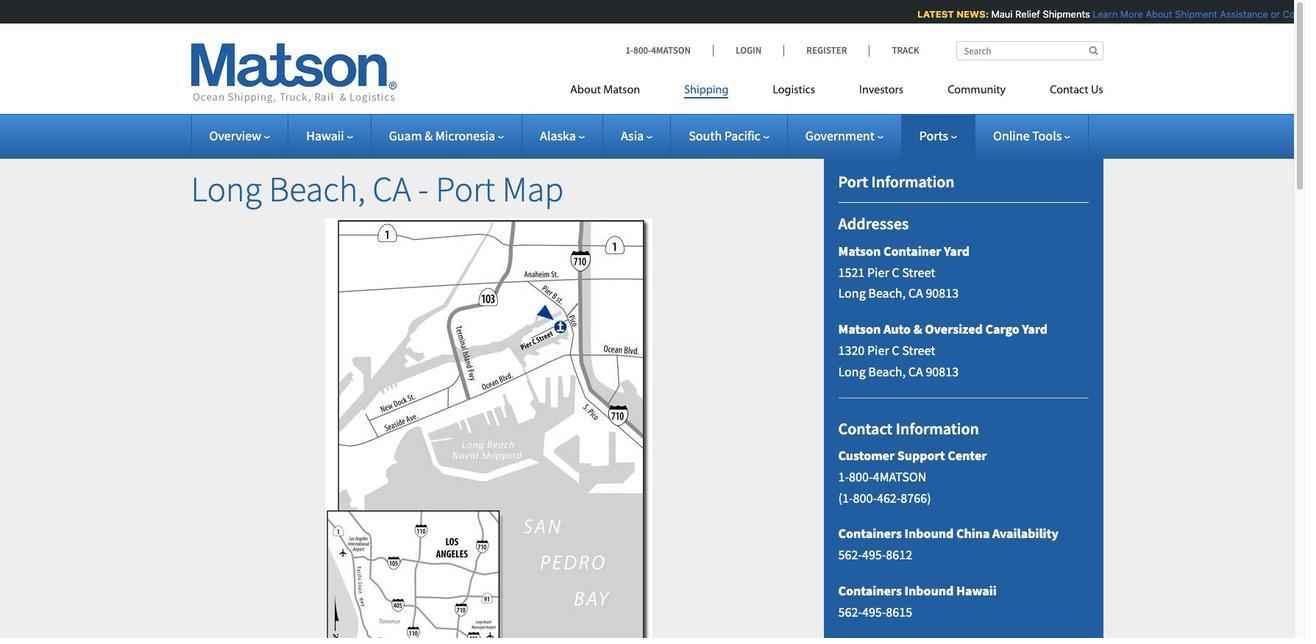 Task type: describe. For each thing, give the bounding box(es) containing it.
90813 inside matson container yard 1521 pier c street long beach, ca 90813
[[926, 285, 959, 302]]

maui
[[990, 8, 1011, 20]]

online tools
[[993, 127, 1062, 144]]

yard inside matson container yard 1521 pier c street long beach, ca 90813
[[944, 243, 970, 260]]

matson for matson auto & oversized cargo yard
[[838, 321, 881, 338]]

1-800-4matson
[[625, 44, 691, 57]]

0 horizontal spatial 1-
[[625, 44, 633, 57]]

addresses
[[838, 214, 909, 234]]

overview link
[[209, 127, 270, 144]]

contact us
[[1050, 85, 1103, 96]]

cargo
[[985, 321, 1019, 338]]

hawaii inside the containers inbound hawaii 562-495-8615
[[956, 583, 997, 600]]

community link
[[926, 77, 1028, 107]]

online tools link
[[993, 127, 1071, 144]]

matson auto & oversized cargo yard 1320 pier c street long beach, ca 90813
[[838, 321, 1048, 380]]

c inside matson auto & oversized cargo yard 1320 pier c street long beach, ca 90813
[[892, 342, 899, 359]]

south pacific link
[[689, 127, 769, 144]]

-
[[418, 167, 429, 211]]

0 horizontal spatial port
[[436, 167, 495, 211]]

register
[[807, 44, 847, 57]]

relief
[[1014, 8, 1039, 20]]

conta
[[1281, 8, 1305, 20]]

search image
[[1089, 46, 1098, 55]]

8766)
[[901, 490, 931, 507]]

matson container yard 1521 pier c street long beach, ca 90813
[[838, 243, 970, 302]]

more
[[1119, 8, 1141, 20]]

562- inside the containers inbound hawaii 562-495-8615
[[838, 604, 862, 621]]

learn
[[1091, 8, 1116, 20]]

about matson link
[[570, 77, 662, 107]]

guam
[[389, 127, 422, 144]]

contact for contact us
[[1050, 85, 1089, 96]]

information for port information
[[871, 171, 955, 192]]

beach, inside matson auto & oversized cargo yard 1320 pier c street long beach, ca 90813
[[868, 363, 906, 380]]

customer support center 1-800-4matson (1-800-462-8766)
[[838, 447, 987, 507]]

Search search field
[[956, 41, 1103, 60]]

long inside matson container yard 1521 pier c street long beach, ca 90813
[[838, 285, 866, 302]]

tools
[[1032, 127, 1062, 144]]

asia
[[621, 127, 644, 144]]

assistance
[[1218, 8, 1267, 20]]

alaska
[[540, 127, 576, 144]]

contact information
[[838, 418, 979, 439]]

news:
[[955, 8, 987, 20]]

shipping
[[684, 85, 729, 96]]

asia link
[[621, 127, 653, 144]]

long inside matson auto & oversized cargo yard 1320 pier c street long beach, ca 90813
[[838, 363, 866, 380]]

ports link
[[919, 127, 957, 144]]

matson for matson container yard
[[838, 243, 881, 260]]

0 vertical spatial beach,
[[269, 167, 365, 211]]

2 vertical spatial 800-
[[853, 490, 877, 507]]

latest news: maui relief shipments learn more about shipment assistance or conta
[[916, 8, 1305, 20]]

street inside matson container yard 1521 pier c street long beach, ca 90813
[[902, 264, 935, 281]]

investors link
[[837, 77, 926, 107]]

hawaii link
[[306, 127, 353, 144]]

inbound for 562-495-8615
[[905, 583, 954, 600]]

guam & micronesia
[[389, 127, 495, 144]]

495- inside the containers inbound hawaii 562-495-8615
[[862, 604, 886, 621]]

government link
[[805, 127, 883, 144]]

overview
[[209, 127, 261, 144]]

support
[[897, 447, 945, 464]]

containers for 495-
[[838, 583, 902, 600]]

contact for contact information
[[838, 418, 893, 439]]

4matson inside the customer support center 1-800-4matson (1-800-462-8766)
[[873, 468, 927, 485]]

containers inbound hawaii 562-495-8615
[[838, 583, 997, 621]]

1 vertical spatial 800-
[[849, 468, 873, 485]]

contact us link
[[1028, 77, 1103, 107]]

center
[[948, 447, 987, 464]]

blue matson logo with ocean, shipping, truck, rail and logistics written beneath it. image
[[191, 43, 397, 104]]

long beach image
[[325, 218, 653, 639]]

section containing port information
[[805, 135, 1122, 639]]

yard inside matson auto & oversized cargo yard 1320 pier c street long beach, ca 90813
[[1022, 321, 1048, 338]]

online
[[993, 127, 1030, 144]]

login
[[736, 44, 762, 57]]

latest
[[916, 8, 952, 20]]



Task type: locate. For each thing, give the bounding box(es) containing it.
community
[[948, 85, 1006, 96]]

port information
[[838, 171, 955, 192]]

2 vertical spatial beach,
[[868, 363, 906, 380]]

c inside matson container yard 1521 pier c street long beach, ca 90813
[[892, 264, 899, 281]]

1 vertical spatial &
[[913, 321, 922, 338]]

track link
[[869, 44, 919, 57]]

0 vertical spatial 1-
[[625, 44, 633, 57]]

long down overview
[[191, 167, 262, 211]]

1-800-4matson link
[[625, 44, 713, 57]]

2 c from the top
[[892, 342, 899, 359]]

about up the alaska link
[[570, 85, 601, 96]]

availability
[[992, 526, 1059, 542]]

2 containers from the top
[[838, 583, 902, 600]]

container
[[884, 243, 941, 260]]

1 horizontal spatial about
[[1144, 8, 1171, 20]]

long
[[191, 167, 262, 211], [838, 285, 866, 302], [838, 363, 866, 380]]

1521
[[838, 264, 865, 281]]

matson up 1521
[[838, 243, 881, 260]]

0 vertical spatial &
[[425, 127, 433, 144]]

1 vertical spatial 4matson
[[873, 468, 927, 485]]

0 vertical spatial matson
[[603, 85, 640, 96]]

port down "government" link
[[838, 171, 868, 192]]

pacific
[[725, 127, 761, 144]]

containers inside the containers inbound hawaii 562-495-8615
[[838, 583, 902, 600]]

pier inside matson container yard 1521 pier c street long beach, ca 90813
[[867, 264, 889, 281]]

beach, up auto
[[868, 285, 906, 302]]

1 vertical spatial 90813
[[926, 363, 959, 380]]

0 vertical spatial inbound
[[905, 526, 954, 542]]

562-
[[838, 547, 862, 564], [838, 604, 862, 621]]

shipping link
[[662, 77, 751, 107]]

0 vertical spatial 562-
[[838, 547, 862, 564]]

90813 up the oversized
[[926, 285, 959, 302]]

pier right 1521
[[867, 264, 889, 281]]

south
[[689, 127, 722, 144]]

matson inside matson container yard 1521 pier c street long beach, ca 90813
[[838, 243, 881, 260]]

0 horizontal spatial hawaii
[[306, 127, 344, 144]]

1 vertical spatial inbound
[[905, 583, 954, 600]]

0 vertical spatial hawaii
[[306, 127, 344, 144]]

1 horizontal spatial yard
[[1022, 321, 1048, 338]]

2 562- from the top
[[838, 604, 862, 621]]

track
[[892, 44, 919, 57]]

beach, inside matson container yard 1521 pier c street long beach, ca 90813
[[868, 285, 906, 302]]

0 vertical spatial contact
[[1050, 85, 1089, 96]]

matson up asia
[[603, 85, 640, 96]]

beach, down auto
[[868, 363, 906, 380]]

investors
[[859, 85, 904, 96]]

1 vertical spatial long
[[838, 285, 866, 302]]

1 horizontal spatial 1-
[[838, 468, 849, 485]]

pier
[[867, 264, 889, 281], [867, 342, 889, 359]]

4matson up "shipping"
[[651, 44, 691, 57]]

& right guam
[[425, 127, 433, 144]]

1 horizontal spatial port
[[838, 171, 868, 192]]

1 vertical spatial 562-
[[838, 604, 862, 621]]

c down container
[[892, 264, 899, 281]]

0 vertical spatial pier
[[867, 264, 889, 281]]

alaska link
[[540, 127, 585, 144]]

beach, down 'hawaii' link on the left top of page
[[269, 167, 365, 211]]

containers up the 8615
[[838, 583, 902, 600]]

hawaii down blue matson logo with ocean, shipping, truck, rail and logistics written beneath it.
[[306, 127, 344, 144]]

street down container
[[902, 264, 935, 281]]

section
[[805, 135, 1122, 639]]

containers for 562-
[[838, 526, 902, 542]]

contact
[[1050, 85, 1089, 96], [838, 418, 893, 439]]

2 vertical spatial long
[[838, 363, 866, 380]]

customer
[[838, 447, 895, 464]]

about
[[1144, 8, 1171, 20], [570, 85, 601, 96]]

562- left the 8615
[[838, 604, 862, 621]]

containers inbound china availability 562-495-8612
[[838, 526, 1059, 564]]

street down auto
[[902, 342, 935, 359]]

0 vertical spatial 4matson
[[651, 44, 691, 57]]

2 pier from the top
[[867, 342, 889, 359]]

8615
[[886, 604, 912, 621]]

2 vertical spatial ca
[[908, 363, 923, 380]]

2 90813 from the top
[[926, 363, 959, 380]]

inbound inside containers inbound china availability 562-495-8612
[[905, 526, 954, 542]]

1 horizontal spatial hawaii
[[956, 583, 997, 600]]

matson inside matson auto & oversized cargo yard 1320 pier c street long beach, ca 90813
[[838, 321, 881, 338]]

1 c from the top
[[892, 264, 899, 281]]

yard
[[944, 243, 970, 260], [1022, 321, 1048, 338]]

0 horizontal spatial about
[[570, 85, 601, 96]]

1 vertical spatial 1-
[[838, 468, 849, 485]]

street inside matson auto & oversized cargo yard 1320 pier c street long beach, ca 90813
[[902, 342, 935, 359]]

hawaii
[[306, 127, 344, 144], [956, 583, 997, 600]]

auto
[[884, 321, 911, 338]]

inbound up the 8615
[[905, 583, 954, 600]]

contact inside top menu 'navigation'
[[1050, 85, 1089, 96]]

pier inside matson auto & oversized cargo yard 1320 pier c street long beach, ca 90813
[[867, 342, 889, 359]]

1 495- from the top
[[862, 547, 886, 564]]

pier right the 1320
[[867, 342, 889, 359]]

information down ports
[[871, 171, 955, 192]]

1 street from the top
[[902, 264, 935, 281]]

inbound up 8612
[[905, 526, 954, 542]]

0 vertical spatial about
[[1144, 8, 1171, 20]]

contact left us
[[1050, 85, 1089, 96]]

or
[[1269, 8, 1278, 20]]

matson up the 1320
[[838, 321, 881, 338]]

street
[[902, 264, 935, 281], [902, 342, 935, 359]]

c
[[892, 264, 899, 281], [892, 342, 899, 359]]

0 vertical spatial information
[[871, 171, 955, 192]]

1 vertical spatial yard
[[1022, 321, 1048, 338]]

1 vertical spatial ca
[[908, 285, 923, 302]]

1 562- from the top
[[838, 547, 862, 564]]

1 vertical spatial hawaii
[[956, 583, 997, 600]]

learn more about shipment assistance or conta link
[[1091, 8, 1305, 20]]

2 inbound from the top
[[905, 583, 954, 600]]

495-
[[862, 547, 886, 564], [862, 604, 886, 621]]

ca down auto
[[908, 363, 923, 380]]

462-
[[877, 490, 901, 507]]

containers
[[838, 526, 902, 542], [838, 583, 902, 600]]

1 vertical spatial contact
[[838, 418, 893, 439]]

hawaii down containers inbound china availability 562-495-8612
[[956, 583, 997, 600]]

long down 1521
[[838, 285, 866, 302]]

0 horizontal spatial &
[[425, 127, 433, 144]]

0 horizontal spatial 4matson
[[651, 44, 691, 57]]

yard right cargo
[[1022, 321, 1048, 338]]

90813 inside matson auto & oversized cargo yard 1320 pier c street long beach, ca 90813
[[926, 363, 959, 380]]

4matson
[[651, 44, 691, 57], [873, 468, 927, 485]]

1 horizontal spatial contact
[[1050, 85, 1089, 96]]

shipments
[[1041, 8, 1088, 20]]

ca up auto
[[908, 285, 923, 302]]

matson
[[603, 85, 640, 96], [838, 243, 881, 260], [838, 321, 881, 338]]

0 vertical spatial containers
[[838, 526, 902, 542]]

0 vertical spatial 800-
[[633, 44, 651, 57]]

long beach, ca - port map
[[191, 167, 564, 211]]

& right auto
[[913, 321, 922, 338]]

2 street from the top
[[902, 342, 935, 359]]

1 vertical spatial about
[[570, 85, 601, 96]]

about inside top menu 'navigation'
[[570, 85, 601, 96]]

matson inside top menu 'navigation'
[[603, 85, 640, 96]]

containers up 8612
[[838, 526, 902, 542]]

ca inside matson auto & oversized cargo yard 1320 pier c street long beach, ca 90813
[[908, 363, 923, 380]]

1 horizontal spatial 4matson
[[873, 468, 927, 485]]

1 vertical spatial beach,
[[868, 285, 906, 302]]

long down the 1320
[[838, 363, 866, 380]]

c down auto
[[892, 342, 899, 359]]

beach,
[[269, 167, 365, 211], [868, 285, 906, 302], [868, 363, 906, 380]]

1-
[[625, 44, 633, 57], [838, 468, 849, 485]]

495- down 8612
[[862, 604, 886, 621]]

0 horizontal spatial contact
[[838, 418, 893, 439]]

government
[[805, 127, 875, 144]]

1320
[[838, 342, 865, 359]]

1 90813 from the top
[[926, 285, 959, 302]]

yard right container
[[944, 243, 970, 260]]

guam & micronesia link
[[389, 127, 504, 144]]

inbound for 562-495-8612
[[905, 526, 954, 542]]

1- inside the customer support center 1-800-4matson (1-800-462-8766)
[[838, 468, 849, 485]]

micronesia
[[435, 127, 495, 144]]

inbound inside the containers inbound hawaii 562-495-8615
[[905, 583, 954, 600]]

None search field
[[956, 41, 1103, 60]]

(1-
[[838, 490, 853, 507]]

containers inside containers inbound china availability 562-495-8612
[[838, 526, 902, 542]]

ca left -
[[373, 167, 411, 211]]

ca inside matson container yard 1521 pier c street long beach, ca 90813
[[908, 285, 923, 302]]

1 containers from the top
[[838, 526, 902, 542]]

information up 'support'
[[896, 418, 979, 439]]

1 horizontal spatial &
[[913, 321, 922, 338]]

1- up about matson link
[[625, 44, 633, 57]]

information for contact information
[[896, 418, 979, 439]]

1 vertical spatial information
[[896, 418, 979, 439]]

4matson up 462-
[[873, 468, 927, 485]]

1 vertical spatial c
[[892, 342, 899, 359]]

562- inside containers inbound china availability 562-495-8612
[[838, 547, 862, 564]]

&
[[425, 127, 433, 144], [913, 321, 922, 338]]

0 vertical spatial c
[[892, 264, 899, 281]]

inbound
[[905, 526, 954, 542], [905, 583, 954, 600]]

0 vertical spatial long
[[191, 167, 262, 211]]

oversized
[[925, 321, 983, 338]]

about matson
[[570, 85, 640, 96]]

1- up (1-
[[838, 468, 849, 485]]

logistics link
[[751, 77, 837, 107]]

0 vertical spatial ca
[[373, 167, 411, 211]]

logistics
[[773, 85, 815, 96]]

port right -
[[436, 167, 495, 211]]

about right more
[[1144, 8, 1171, 20]]

register link
[[784, 44, 869, 57]]

0 horizontal spatial yard
[[944, 243, 970, 260]]

495- inside containers inbound china availability 562-495-8612
[[862, 547, 886, 564]]

800-
[[633, 44, 651, 57], [849, 468, 873, 485], [853, 490, 877, 507]]

1 vertical spatial matson
[[838, 243, 881, 260]]

1 pier from the top
[[867, 264, 889, 281]]

0 vertical spatial street
[[902, 264, 935, 281]]

& inside matson auto & oversized cargo yard 1320 pier c street long beach, ca 90813
[[913, 321, 922, 338]]

90813 down the oversized
[[926, 363, 959, 380]]

1 vertical spatial containers
[[838, 583, 902, 600]]

495- down 462-
[[862, 547, 886, 564]]

contact up customer
[[838, 418, 893, 439]]

1 vertical spatial street
[[902, 342, 935, 359]]

map
[[502, 167, 564, 211]]

shipment
[[1173, 8, 1216, 20]]

1 vertical spatial 495-
[[862, 604, 886, 621]]

us
[[1091, 85, 1103, 96]]

information
[[871, 171, 955, 192], [896, 418, 979, 439]]

ca
[[373, 167, 411, 211], [908, 285, 923, 302], [908, 363, 923, 380]]

1 vertical spatial pier
[[867, 342, 889, 359]]

0 vertical spatial 90813
[[926, 285, 959, 302]]

login link
[[713, 44, 784, 57]]

562- left 8612
[[838, 547, 862, 564]]

china
[[956, 526, 990, 542]]

1 inbound from the top
[[905, 526, 954, 542]]

ports
[[919, 127, 948, 144]]

south pacific
[[689, 127, 761, 144]]

2 495- from the top
[[862, 604, 886, 621]]

0 vertical spatial 495-
[[862, 547, 886, 564]]

top menu navigation
[[570, 77, 1103, 107]]

8612
[[886, 547, 912, 564]]

0 vertical spatial yard
[[944, 243, 970, 260]]

2 vertical spatial matson
[[838, 321, 881, 338]]



Task type: vqa. For each thing, say whether or not it's contained in the screenshot.


